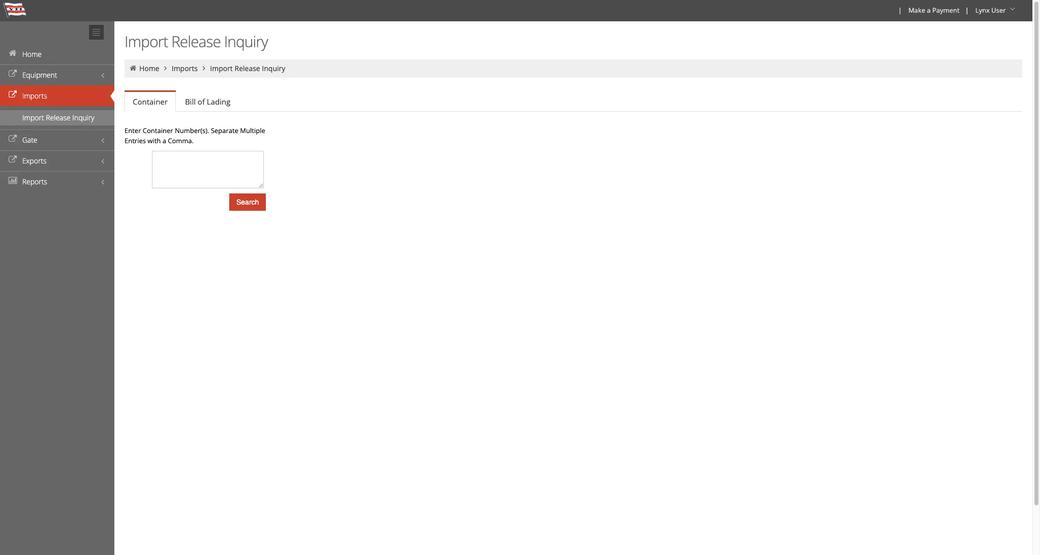 Task type: locate. For each thing, give the bounding box(es) containing it.
1 vertical spatial a
[[162, 136, 166, 145]]

external link image for imports
[[8, 91, 18, 99]]

payment
[[932, 6, 960, 15]]

lading
[[207, 97, 230, 107]]

1 vertical spatial release
[[235, 64, 260, 73]]

import
[[125, 31, 168, 52], [210, 64, 233, 73], [22, 113, 44, 123]]

1 vertical spatial import release inquiry
[[210, 64, 285, 73]]

1 vertical spatial imports
[[22, 91, 47, 101]]

release right angle right icon
[[235, 64, 260, 73]]

container
[[133, 97, 168, 107], [143, 126, 173, 135]]

import release inquiry link right angle right icon
[[210, 64, 285, 73]]

import release inquiry right angle right icon
[[210, 64, 285, 73]]

1 horizontal spatial a
[[927, 6, 931, 15]]

equipment
[[22, 70, 57, 80]]

import release inquiry link up gate link
[[0, 110, 114, 126]]

gate
[[22, 135, 37, 145]]

2 vertical spatial import
[[22, 113, 44, 123]]

import right angle right icon
[[210, 64, 233, 73]]

2 external link image from the top
[[8, 91, 18, 99]]

imports down equipment
[[22, 91, 47, 101]]

external link image inside exports link
[[8, 157, 18, 164]]

0 horizontal spatial imports
[[22, 91, 47, 101]]

2 horizontal spatial import
[[210, 64, 233, 73]]

home link right home icon at the left of page
[[139, 64, 159, 73]]

0 horizontal spatial home
[[22, 49, 42, 59]]

0 vertical spatial release
[[171, 31, 221, 52]]

0 vertical spatial home
[[22, 49, 42, 59]]

container up with
[[143, 126, 173, 135]]

| left make
[[898, 6, 902, 15]]

import up home icon at the left of page
[[125, 31, 168, 52]]

1 vertical spatial import release inquiry link
[[0, 110, 114, 126]]

a right make
[[927, 6, 931, 15]]

angle right image
[[199, 65, 208, 72]]

release up angle right icon
[[171, 31, 221, 52]]

home right home icon at the left of page
[[139, 64, 159, 73]]

1 vertical spatial inquiry
[[262, 64, 285, 73]]

2 vertical spatial inquiry
[[72, 113, 94, 123]]

comma.
[[168, 136, 194, 145]]

2 horizontal spatial release
[[235, 64, 260, 73]]

angle down image
[[1007, 6, 1018, 13]]

external link image inside equipment link
[[8, 71, 18, 78]]

0 horizontal spatial a
[[162, 136, 166, 145]]

a
[[927, 6, 931, 15], [162, 136, 166, 145]]

container link
[[125, 92, 176, 112]]

1 horizontal spatial imports link
[[172, 64, 198, 73]]

gate link
[[0, 130, 114, 150]]

0 horizontal spatial import release inquiry link
[[0, 110, 114, 126]]

with
[[148, 136, 161, 145]]

0 vertical spatial imports link
[[172, 64, 198, 73]]

release up gate link
[[46, 113, 71, 123]]

1 vertical spatial imports link
[[0, 85, 114, 106]]

0 vertical spatial imports
[[172, 64, 198, 73]]

imports link down equipment
[[0, 85, 114, 106]]

imports link right angle right image
[[172, 64, 198, 73]]

bill of lading link
[[177, 91, 239, 112]]

4 external link image from the top
[[8, 157, 18, 164]]

external link image
[[8, 71, 18, 78], [8, 91, 18, 99], [8, 136, 18, 143], [8, 157, 18, 164]]

1 external link image from the top
[[8, 71, 18, 78]]

3 external link image from the top
[[8, 136, 18, 143]]

inquiry for import release inquiry link to the top
[[262, 64, 285, 73]]

exports link
[[0, 150, 114, 171]]

1 horizontal spatial home
[[139, 64, 159, 73]]

None text field
[[152, 151, 264, 189]]

inquiry
[[224, 31, 268, 52], [262, 64, 285, 73], [72, 113, 94, 123]]

0 horizontal spatial release
[[46, 113, 71, 123]]

1 horizontal spatial release
[[171, 31, 221, 52]]

import release inquiry
[[125, 31, 268, 52], [210, 64, 285, 73], [22, 113, 94, 123]]

1 horizontal spatial |
[[965, 6, 969, 15]]

1 horizontal spatial import release inquiry link
[[210, 64, 285, 73]]

bar chart image
[[8, 177, 18, 185]]

make a payment link
[[904, 0, 963, 21]]

0 vertical spatial import
[[125, 31, 168, 52]]

1 vertical spatial container
[[143, 126, 173, 135]]

0 horizontal spatial imports link
[[0, 85, 114, 106]]

container up enter at the top left
[[133, 97, 168, 107]]

inquiry for the bottom import release inquiry link
[[72, 113, 94, 123]]

home
[[22, 49, 42, 59], [139, 64, 159, 73]]

0 horizontal spatial |
[[898, 6, 902, 15]]

import release inquiry up gate link
[[22, 113, 94, 123]]

lynx user link
[[971, 0, 1021, 21]]

inquiry inside import release inquiry link
[[72, 113, 94, 123]]

imports right angle right image
[[172, 64, 198, 73]]

separate
[[211, 126, 238, 135]]

home right home image
[[22, 49, 42, 59]]

|
[[898, 6, 902, 15], [965, 6, 969, 15]]

1 horizontal spatial import
[[125, 31, 168, 52]]

| left the "lynx"
[[965, 6, 969, 15]]

release
[[171, 31, 221, 52], [235, 64, 260, 73], [46, 113, 71, 123]]

1 | from the left
[[898, 6, 902, 15]]

1 vertical spatial import
[[210, 64, 233, 73]]

home link up equipment
[[0, 44, 114, 65]]

0 vertical spatial a
[[927, 6, 931, 15]]

imports
[[172, 64, 198, 73], [22, 91, 47, 101]]

imports link
[[172, 64, 198, 73], [0, 85, 114, 106]]

external link image inside gate link
[[8, 136, 18, 143]]

user
[[991, 6, 1006, 15]]

import release inquiry link
[[210, 64, 285, 73], [0, 110, 114, 126]]

lynx user
[[975, 6, 1006, 15]]

a right with
[[162, 136, 166, 145]]

import up gate
[[22, 113, 44, 123]]

import release inquiry up angle right icon
[[125, 31, 268, 52]]

make a payment
[[908, 6, 960, 15]]

home link
[[0, 44, 114, 65], [139, 64, 159, 73]]



Task type: describe. For each thing, give the bounding box(es) containing it.
exports
[[22, 156, 47, 166]]

external link image for exports
[[8, 157, 18, 164]]

external link image for gate
[[8, 136, 18, 143]]

search button
[[229, 194, 266, 211]]

1 horizontal spatial home link
[[139, 64, 159, 73]]

enter container number(s).  separate multiple entries with a comma.
[[125, 126, 265, 145]]

angle right image
[[161, 65, 170, 72]]

entries
[[125, 136, 146, 145]]

external link image for equipment
[[8, 71, 18, 78]]

multiple
[[240, 126, 265, 135]]

search
[[236, 198, 259, 206]]

a inside enter container number(s).  separate multiple entries with a comma.
[[162, 136, 166, 145]]

1 vertical spatial home
[[139, 64, 159, 73]]

2 vertical spatial release
[[46, 113, 71, 123]]

2 | from the left
[[965, 6, 969, 15]]

number(s).
[[175, 126, 209, 135]]

1 horizontal spatial imports
[[172, 64, 198, 73]]

make
[[908, 6, 925, 15]]

0 vertical spatial container
[[133, 97, 168, 107]]

0 vertical spatial inquiry
[[224, 31, 268, 52]]

enter
[[125, 126, 141, 135]]

equipment link
[[0, 65, 114, 85]]

bill
[[185, 97, 196, 107]]

lynx
[[975, 6, 990, 15]]

container inside enter container number(s).  separate multiple entries with a comma.
[[143, 126, 173, 135]]

2 vertical spatial import release inquiry
[[22, 113, 94, 123]]

0 vertical spatial import release inquiry link
[[210, 64, 285, 73]]

0 horizontal spatial home link
[[0, 44, 114, 65]]

home image
[[129, 65, 138, 72]]

bill of lading
[[185, 97, 230, 107]]

0 horizontal spatial import
[[22, 113, 44, 123]]

of
[[198, 97, 205, 107]]

home image
[[8, 50, 18, 57]]

0 vertical spatial import release inquiry
[[125, 31, 268, 52]]

reports
[[22, 177, 47, 187]]

reports link
[[0, 171, 114, 192]]



Task type: vqa. For each thing, say whether or not it's contained in the screenshot.
bottom Imports link
yes



